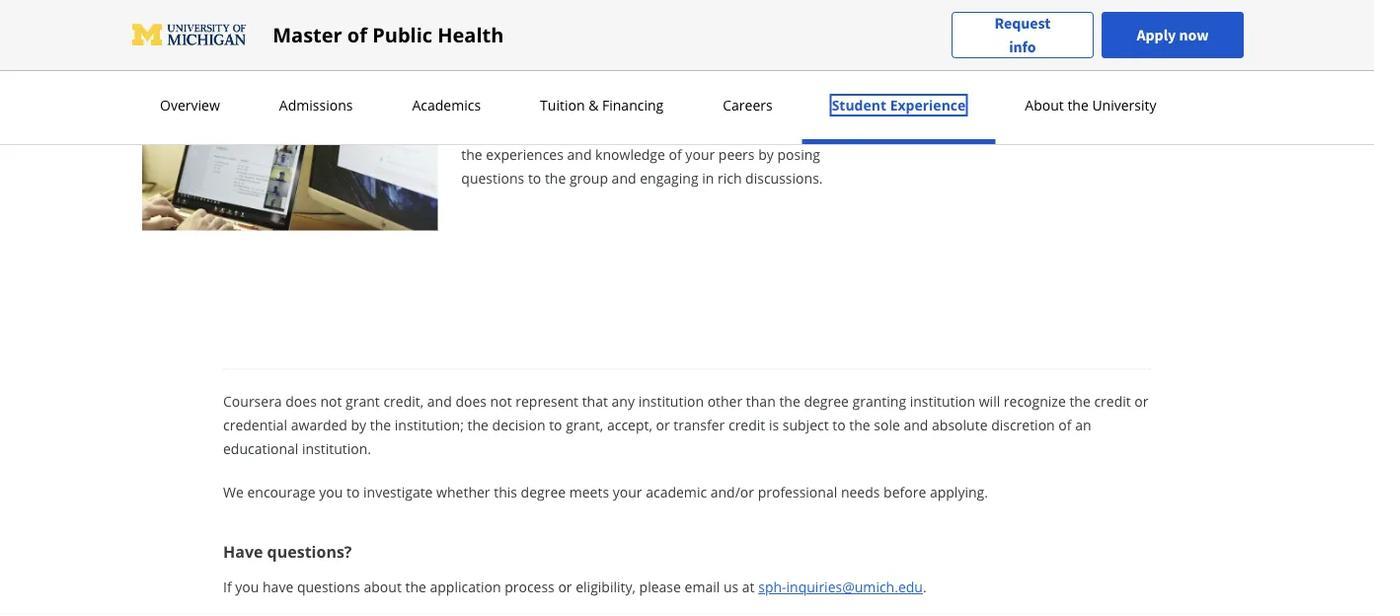 Task type: vqa. For each thing, say whether or not it's contained in the screenshot.
credit,
yes



Task type: describe. For each thing, give the bounding box(es) containing it.
interact
[[461, 121, 511, 140]]

decision
[[492, 416, 545, 435]]

grant
[[346, 392, 380, 411]]

other
[[708, 392, 743, 411]]

1 vertical spatial credit
[[729, 416, 765, 435]]

before
[[884, 483, 926, 502]]

if you have questions about the application process or eligibility, please email us at sph-inquiries@umich.edu .
[[223, 578, 927, 596]]

the right about
[[1068, 96, 1089, 115]]

than
[[746, 392, 776, 411]]

whether
[[436, 483, 490, 502]]

about
[[364, 578, 402, 596]]

0 vertical spatial credit
[[1094, 392, 1131, 411]]

and up institution;
[[427, 392, 452, 411]]

granting
[[853, 392, 906, 411]]

master of public health
[[273, 21, 504, 48]]

will
[[979, 392, 1000, 411]]

this
[[494, 483, 517, 502]]

have
[[223, 541, 263, 562]]

request
[[995, 13, 1051, 33]]

.
[[923, 578, 927, 596]]

1 vertical spatial you
[[235, 578, 259, 596]]

that
[[582, 392, 608, 411]]

we encourage you to investigate whether this degree meets your academic and/or professional needs before applying.
[[223, 483, 988, 502]]

2 horizontal spatial or
[[1135, 392, 1149, 411]]

and up the group
[[567, 145, 592, 163]]

tuition
[[540, 96, 585, 115]]

group
[[570, 168, 608, 187]]

of inside interact with fellow students through course forums. leverage the experiences and knowledge of your peers by posing questions to the group and engaging in rich discussions.
[[669, 145, 682, 163]]

master
[[273, 21, 342, 48]]

students
[[588, 121, 644, 140]]

about the university link
[[1019, 96, 1163, 115]]

at
[[742, 578, 755, 596]]

academics
[[412, 96, 481, 115]]

an
[[1075, 416, 1092, 435]]

to inside interact with fellow students through course forums. leverage the experiences and knowledge of your peers by posing questions to the group and engaging in rich discussions.
[[528, 168, 541, 187]]

and right the sole
[[904, 416, 929, 435]]

fellow
[[546, 121, 584, 140]]

if
[[223, 578, 232, 596]]

email
[[685, 578, 720, 596]]

to down represent
[[549, 416, 562, 435]]

2 vertical spatial or
[[558, 578, 572, 596]]

1 not from the left
[[320, 392, 342, 411]]

sole
[[874, 416, 900, 435]]

encourage
[[247, 483, 316, 502]]

apply now
[[1137, 25, 1209, 45]]

tuition & financing link
[[534, 96, 670, 115]]

meets
[[569, 483, 609, 502]]

we
[[223, 483, 244, 502]]

apply
[[1137, 25, 1176, 45]]

student experience
[[832, 96, 966, 115]]

discretion
[[991, 416, 1055, 435]]

the up an
[[1070, 392, 1091, 411]]

and down knowledge at the left top of the page
[[612, 168, 636, 187]]

inquiries@umich.edu
[[786, 578, 923, 596]]

your inside interact with fellow students through course forums. leverage the experiences and knowledge of your peers by posing questions to the group and engaging in rich discussions.
[[686, 145, 715, 163]]

credit,
[[384, 392, 424, 411]]

forums.
[[750, 121, 801, 140]]

1 institution from the left
[[638, 392, 704, 411]]

questions inside interact with fellow students through course forums. leverage the experiences and knowledge of your peers by posing questions to the group and engaging in rich discussions.
[[461, 168, 525, 187]]

and/or
[[711, 483, 754, 502]]

1 vertical spatial degree
[[521, 483, 566, 502]]

posing
[[777, 145, 820, 163]]

needs
[[841, 483, 880, 502]]

interact with fellow students through course forums. leverage the experiences and knowledge of your peers by posing questions to the group and engaging in rich discussions.
[[461, 121, 862, 187]]

to right subject
[[833, 416, 846, 435]]

2 not from the left
[[490, 392, 512, 411]]

credential
[[223, 416, 287, 435]]

overview
[[160, 96, 220, 115]]

careers
[[723, 96, 773, 115]]

process
[[505, 578, 555, 596]]

please
[[639, 578, 681, 596]]

professional
[[758, 483, 837, 502]]

by inside interact with fellow students through course forums. leverage the experiences and knowledge of your peers by posing questions to the group and engaging in rich discussions.
[[758, 145, 774, 163]]

the left decision
[[468, 416, 489, 435]]

institution;
[[395, 416, 464, 435]]

discussions.
[[746, 168, 823, 187]]

the left the sole
[[849, 416, 871, 435]]

health
[[438, 21, 504, 48]]

questions?
[[267, 541, 352, 562]]

the down interact
[[461, 145, 483, 163]]

recognize
[[1004, 392, 1066, 411]]

tuition & financing
[[540, 96, 664, 115]]

coursera
[[223, 392, 282, 411]]



Task type: locate. For each thing, give the bounding box(es) containing it.
1 horizontal spatial credit
[[1094, 392, 1131, 411]]

&
[[589, 96, 599, 115]]

institution.
[[302, 439, 371, 458]]

1 horizontal spatial degree
[[804, 392, 849, 411]]

0 horizontal spatial degree
[[521, 483, 566, 502]]

represent
[[516, 392, 579, 411]]

eligibility,
[[576, 578, 636, 596]]

transfer
[[674, 416, 725, 435]]

forums
[[461, 75, 542, 107]]

0 vertical spatial of
[[347, 21, 367, 48]]

grant,
[[566, 416, 604, 435]]

1 vertical spatial or
[[656, 416, 670, 435]]

0 vertical spatial or
[[1135, 392, 1149, 411]]

of
[[347, 21, 367, 48], [669, 145, 682, 163], [1059, 416, 1072, 435]]

0 horizontal spatial your
[[613, 483, 642, 502]]

by down 'forums.'
[[758, 145, 774, 163]]

2 institution from the left
[[910, 392, 976, 411]]

0 vertical spatial by
[[758, 145, 774, 163]]

you right if
[[235, 578, 259, 596]]

not up decision
[[490, 392, 512, 411]]

overview link
[[154, 96, 226, 115]]

applying.
[[930, 483, 988, 502]]

coursera does not grant credit, and does not represent that any institution other than the degree granting institution will recognize the credit or credential awarded by the institution; the decision to grant, accept, or transfer credit is subject to the sole and absolute discretion of an educational institution.
[[223, 392, 1149, 458]]

0 horizontal spatial does
[[286, 392, 317, 411]]

1 horizontal spatial or
[[656, 416, 670, 435]]

any
[[612, 392, 635, 411]]

1 horizontal spatial by
[[758, 145, 774, 163]]

1 does from the left
[[286, 392, 317, 411]]

financing
[[602, 96, 664, 115]]

2 vertical spatial of
[[1059, 416, 1072, 435]]

to down experiences
[[528, 168, 541, 187]]

university
[[1092, 96, 1157, 115]]

1 horizontal spatial institution
[[910, 392, 976, 411]]

1 horizontal spatial of
[[669, 145, 682, 163]]

info
[[1009, 37, 1036, 57]]

apply now button
[[1102, 12, 1244, 58]]

by
[[758, 145, 774, 163], [351, 416, 366, 435]]

of left public
[[347, 21, 367, 48]]

2 horizontal spatial of
[[1059, 416, 1072, 435]]

0 horizontal spatial of
[[347, 21, 367, 48]]

0 horizontal spatial credit
[[729, 416, 765, 435]]

0 horizontal spatial not
[[320, 392, 342, 411]]

leverage
[[804, 121, 862, 140]]

your right meets
[[613, 483, 642, 502]]

accept,
[[607, 416, 652, 435]]

peers
[[719, 145, 755, 163]]

1 vertical spatial by
[[351, 416, 366, 435]]

1 vertical spatial your
[[613, 483, 642, 502]]

the right 'about'
[[405, 578, 426, 596]]

not
[[320, 392, 342, 411], [490, 392, 512, 411]]

the down grant at left
[[370, 416, 391, 435]]

you
[[319, 483, 343, 502], [235, 578, 259, 596]]

to left investigate
[[347, 483, 360, 502]]

in
[[702, 168, 714, 187]]

educational
[[223, 439, 299, 458]]

academics link
[[406, 96, 487, 115]]

0 vertical spatial degree
[[804, 392, 849, 411]]

1 horizontal spatial does
[[456, 392, 487, 411]]

have
[[263, 578, 294, 596]]

0 horizontal spatial institution
[[638, 392, 704, 411]]

0 vertical spatial you
[[319, 483, 343, 502]]

investigate
[[363, 483, 433, 502]]

does up awarded
[[286, 392, 317, 411]]

of inside the coursera does not grant credit, and does not represent that any institution other than the degree granting institution will recognize the credit or credential awarded by the institution; the decision to grant, accept, or transfer credit is subject to the sole and absolute discretion of an educational institution.
[[1059, 416, 1072, 435]]

course
[[703, 121, 747, 140]]

request info
[[995, 13, 1051, 57]]

knowledge
[[595, 145, 665, 163]]

engaging
[[640, 168, 699, 187]]

1 horizontal spatial not
[[490, 392, 512, 411]]

1 horizontal spatial your
[[686, 145, 715, 163]]

not up awarded
[[320, 392, 342, 411]]

degree up subject
[[804, 392, 849, 411]]

by inside the coursera does not grant credit, and does not represent that any institution other than the degree granting institution will recognize the credit or credential awarded by the institution; the decision to grant, accept, or transfer credit is subject to the sole and absolute discretion of an educational institution.
[[351, 416, 366, 435]]

academic
[[646, 483, 707, 502]]

0 vertical spatial questions
[[461, 168, 525, 187]]

absolute
[[932, 416, 988, 435]]

student experience link
[[826, 96, 972, 115]]

or
[[1135, 392, 1149, 411], [656, 416, 670, 435], [558, 578, 572, 596]]

1 vertical spatial of
[[669, 145, 682, 163]]

experience
[[890, 96, 966, 115]]

of down through
[[669, 145, 682, 163]]

is
[[769, 416, 779, 435]]

the up subject
[[779, 392, 800, 411]]

have questions?
[[223, 541, 352, 562]]

1 vertical spatial questions
[[297, 578, 360, 596]]

2 does from the left
[[456, 392, 487, 411]]

us
[[724, 578, 739, 596]]

1 horizontal spatial you
[[319, 483, 343, 502]]

questions down experiences
[[461, 168, 525, 187]]

by down grant at left
[[351, 416, 366, 435]]

careers link
[[717, 96, 779, 115]]

0 horizontal spatial you
[[235, 578, 259, 596]]

university of michigan image
[[130, 19, 249, 51]]

degree right the 'this'
[[521, 483, 566, 502]]

awarded
[[291, 416, 347, 435]]

institution up absolute
[[910, 392, 976, 411]]

you down institution.
[[319, 483, 343, 502]]

about
[[1025, 96, 1064, 115]]

admissions link
[[273, 96, 359, 115]]

the left the group
[[545, 168, 566, 187]]

0 horizontal spatial or
[[558, 578, 572, 596]]

and
[[567, 145, 592, 163], [612, 168, 636, 187], [427, 392, 452, 411], [904, 416, 929, 435]]

through
[[648, 121, 700, 140]]

now
[[1179, 25, 1209, 45]]

credit
[[1094, 392, 1131, 411], [729, 416, 765, 435]]

rich
[[718, 168, 742, 187]]

experiences
[[486, 145, 564, 163]]

of left an
[[1059, 416, 1072, 435]]

0 horizontal spatial by
[[351, 416, 366, 435]]

about the university
[[1025, 96, 1157, 115]]

institution
[[638, 392, 704, 411], [910, 392, 976, 411]]

1 horizontal spatial questions
[[461, 168, 525, 187]]

sph-inquiries@umich.edu link
[[758, 578, 923, 596]]

with
[[515, 121, 542, 140]]

your up in
[[686, 145, 715, 163]]

credit left is
[[729, 416, 765, 435]]

0 horizontal spatial questions
[[297, 578, 360, 596]]

subject
[[783, 416, 829, 435]]

public
[[372, 21, 432, 48]]

does up institution;
[[456, 392, 487, 411]]

institution up the transfer
[[638, 392, 704, 411]]

application
[[430, 578, 501, 596]]

admissions
[[279, 96, 353, 115]]

degree
[[804, 392, 849, 411], [521, 483, 566, 502]]

0 vertical spatial your
[[686, 145, 715, 163]]

questions down the questions?
[[297, 578, 360, 596]]

degree inside the coursera does not grant credit, and does not represent that any institution other than the degree granting institution will recognize the credit or credential awarded by the institution; the decision to grant, accept, or transfer credit is subject to the sole and absolute discretion of an educational institution.
[[804, 392, 849, 411]]

sph-
[[758, 578, 786, 596]]

credit right recognize
[[1094, 392, 1131, 411]]



